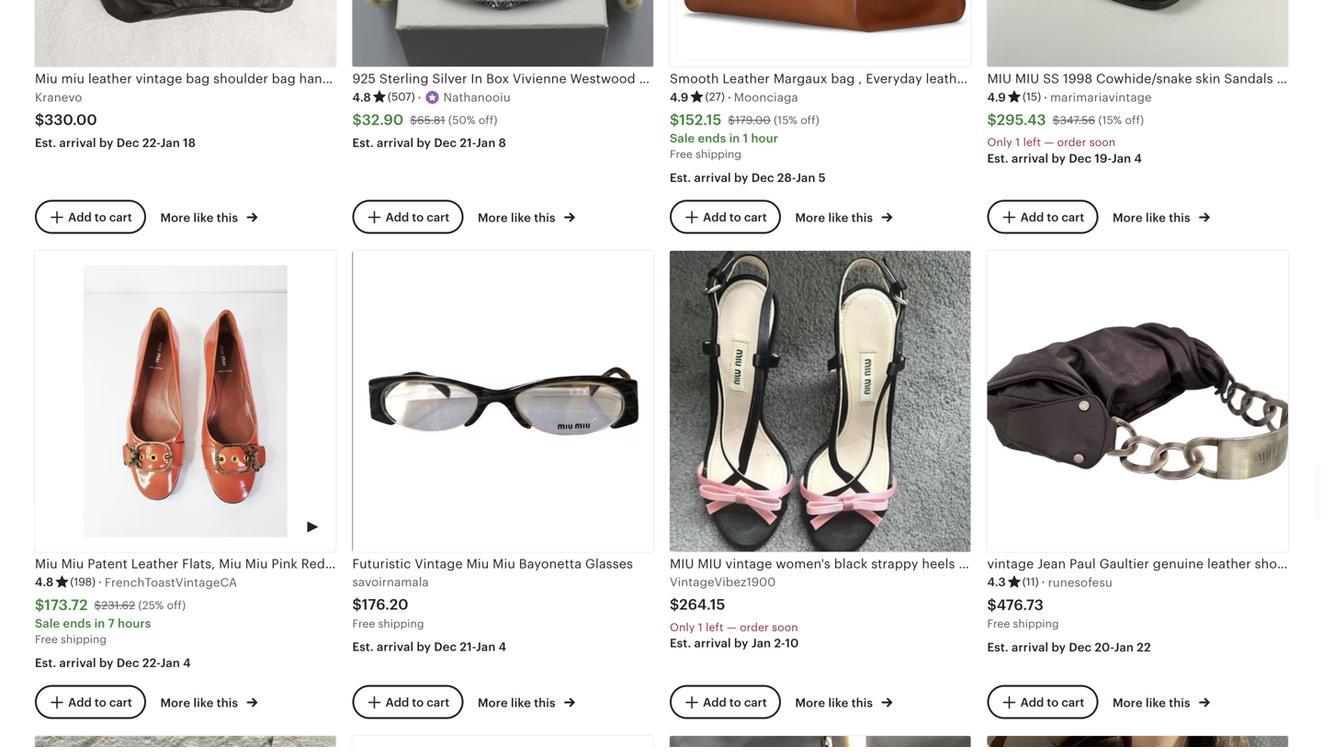 Task type: locate. For each thing, give the bounding box(es) containing it.
1 horizontal spatial ends
[[698, 131, 726, 145]]

only inside only 1 left — order soon est. arrival by dec 19-jan 4
[[988, 136, 1013, 148]]

22- left 18
[[142, 136, 160, 150]]

2 (15% from the left
[[1099, 114, 1123, 127]]

1 horizontal spatial sale
[[670, 131, 695, 145]]

$
[[35, 111, 44, 128], [353, 112, 362, 128], [670, 112, 680, 128], [988, 112, 997, 128], [410, 114, 417, 127], [728, 114, 736, 127], [1053, 114, 1060, 127], [353, 597, 362, 613], [670, 597, 680, 613], [35, 597, 44, 613], [988, 597, 997, 613], [94, 599, 101, 612]]

0 horizontal spatial —
[[727, 621, 737, 634]]

0 horizontal spatial bag
[[186, 71, 210, 86]]

this for 173.72
[[217, 696, 238, 710]]

to for 173.72
[[95, 696, 106, 710]]

est. down 330.00
[[35, 136, 56, 150]]

· right (27) on the right top of the page
[[728, 90, 731, 104]]

add to cart button down est. arrival by dec 20-jan 22
[[988, 685, 1099, 720]]

more like this link
[[160, 207, 258, 226], [478, 207, 575, 226], [796, 207, 893, 226], [1113, 207, 1210, 226], [160, 693, 258, 712], [478, 693, 575, 712], [796, 693, 893, 712], [1113, 693, 1210, 712]]

arrival down 330.00
[[59, 136, 96, 150]]

shipping
[[696, 148, 742, 160], [378, 618, 424, 630], [1013, 618, 1059, 630], [61, 633, 107, 646]]

free down 176.20
[[353, 618, 375, 630]]

0 vertical spatial left
[[1024, 136, 1041, 148]]

4 right the 19- on the right of page
[[1135, 152, 1142, 165]]

order
[[1058, 136, 1087, 148], [740, 621, 769, 634]]

4.8 for 173.72
[[35, 576, 54, 589]]

· right (507)
[[418, 90, 421, 104]]

est. down the "264.15"
[[670, 637, 691, 650]]

ends inside $ 152.15 $ 179.00 (15% off) sale ends in 1 hour free shipping
[[698, 131, 726, 145]]

1 vertical spatial 21-
[[460, 640, 476, 654]]

sale inside $ 173.72 $ 231.62 (25% off) sale ends in 7 hours free shipping
[[35, 617, 60, 631]]

1 4.9 from the left
[[670, 90, 689, 104]]

(27)
[[705, 91, 725, 103]]

by down $ 295.43 $ 347.56 (15% off)
[[1052, 152, 1066, 165]]

add to cart button
[[35, 200, 146, 234], [353, 200, 464, 234], [670, 200, 781, 234], [988, 200, 1099, 234], [35, 685, 146, 720], [353, 685, 464, 720], [670, 685, 781, 720], [988, 685, 1099, 720]]

only down the "264.15"
[[670, 621, 695, 634]]

in down 179.00
[[729, 131, 740, 145]]

$ inside the "$ 32.90 $ 65.81 (50% off)"
[[410, 114, 417, 127]]

1 vertical spatial in
[[94, 617, 105, 631]]

1 horizontal spatial left
[[1024, 136, 1041, 148]]

1 vertical spatial leather
[[1208, 556, 1252, 571]]

1 vertical spatial left
[[706, 621, 724, 634]]

ends for 173.72
[[63, 617, 91, 631]]

(198)
[[70, 576, 96, 588]]

2 22- from the top
[[142, 656, 160, 670]]

dec left 18
[[117, 136, 139, 150]]

cart down est. arrival by dec 21-jan 4
[[427, 696, 450, 710]]

arrival
[[59, 136, 96, 150], [377, 136, 414, 150], [1012, 152, 1049, 165], [694, 171, 731, 185], [694, 637, 731, 650], [377, 640, 414, 654], [1012, 641, 1049, 654], [59, 656, 96, 670]]

est. inside only 1 left — order soon est. arrival by dec 19-jan 4
[[988, 152, 1009, 165]]

0 horizontal spatial 4.8
[[35, 576, 54, 589]]

· right (198)
[[98, 576, 102, 589]]

more like this for 176.20
[[478, 696, 559, 710]]

off) inside the "$ 32.90 $ 65.81 (50% off)"
[[479, 114, 498, 127]]

1 left 'hour'
[[743, 131, 748, 145]]

miu
[[670, 556, 694, 571], [698, 556, 722, 571]]

(15% for 295.43
[[1099, 114, 1123, 127]]

22- down hours
[[142, 656, 160, 670]]

cart for 176.20
[[427, 696, 450, 710]]

jan down $ 295.43 $ 347.56 (15% off)
[[1112, 152, 1132, 165]]

(15% up 'hour'
[[774, 114, 798, 127]]

4.8 for 32.90
[[353, 90, 371, 104]]

2 horizontal spatial 4
[[1135, 152, 1142, 165]]

cart down est. arrival by dec 21-jan 8
[[427, 211, 450, 224]]

off) inside $ 295.43 $ 347.56 (15% off)
[[1126, 114, 1145, 127]]

—
[[1045, 136, 1055, 148], [727, 621, 737, 634]]

shipping inside $ 152.15 $ 179.00 (15% off) sale ends in 1 hour free shipping
[[696, 148, 742, 160]]

cart for 1
[[1062, 211, 1085, 224]]

231.62
[[101, 599, 135, 612]]

0 horizontal spatial vintage
[[136, 71, 182, 86]]

1 vertical spatial 4
[[499, 640, 507, 654]]

in inside $ 173.72 $ 231.62 (25% off) sale ends in 7 hours free shipping
[[94, 617, 105, 631]]

est. arrival by dec 22-jan 4
[[35, 656, 191, 670]]

179.00
[[736, 114, 771, 127]]

add for 476.73
[[1021, 696, 1044, 710]]

1 horizontal spatial 1
[[743, 131, 748, 145]]

1 horizontal spatial miu
[[698, 556, 722, 571]]

order inside only 1 left — order soon est. arrival by dec 19-jan 4
[[1058, 136, 1087, 148]]

(15)
[[1023, 91, 1042, 103]]

vintage left women's
[[726, 556, 773, 571]]

add to cart button for 476.73
[[988, 685, 1099, 720]]

to down est. arrival by dec 22-jan 4
[[95, 696, 106, 710]]

off) for 173.72
[[167, 599, 186, 612]]

(25%
[[138, 599, 164, 612]]

only down the '295.43'
[[988, 136, 1013, 148]]

2 horizontal spatial miu
[[493, 556, 516, 571]]

21- down futuristic vintage miu miu bayonetta glasses
[[460, 640, 476, 654]]

cart for 476.73
[[1062, 696, 1085, 710]]

cart for 152.15
[[744, 211, 767, 224]]

add for 152.15
[[703, 211, 727, 224]]

1 horizontal spatial (15%
[[1099, 114, 1123, 127]]

left
[[1024, 136, 1041, 148], [706, 621, 724, 634]]

1 vertical spatial 22-
[[142, 656, 160, 670]]

hour
[[751, 131, 779, 145]]

cart down est. arrival by dec 22-jan 4
[[109, 696, 132, 710]]

1 vertical spatial only
[[670, 621, 695, 634]]

0 vertical spatial only
[[988, 136, 1013, 148]]

jan inside only 1 left — order soon est. arrival by dec 19-jan 4
[[1112, 152, 1132, 165]]

cart down $ 330.00 est. arrival by dec 22-jan 18
[[109, 211, 132, 224]]

with
[[959, 556, 986, 571]]

sale
[[670, 131, 695, 145], [35, 617, 60, 631]]

add to cart button for 264.15
[[670, 685, 781, 720]]

1 horizontal spatial soon
[[1090, 136, 1116, 148]]

dec down hours
[[117, 656, 139, 670]]

0 horizontal spatial 4
[[183, 656, 191, 670]]

4.9 up the '295.43'
[[988, 90, 1006, 104]]

miu miu ss 1998 cowhide/snake skin sandals 36.5. miu miu spring summer 98 cowprint snake/ python print heels image
[[988, 0, 1289, 67]]

est. down $ 176.20 free shipping
[[353, 640, 374, 654]]

miu left miu
[[35, 71, 58, 86]]

$ 330.00 est. arrival by dec 22-jan 18
[[35, 111, 196, 150]]

by left the 20-
[[1052, 641, 1066, 654]]

soon
[[1090, 136, 1116, 148], [772, 621, 799, 634]]

to down $ 330.00 est. arrival by dec 22-jan 18
[[95, 211, 106, 224]]

shipping inside $ 176.20 free shipping
[[378, 618, 424, 630]]

arrival down 32.90
[[377, 136, 414, 150]]

dec left 28-
[[752, 171, 775, 185]]

add to cart for 176.20
[[386, 696, 450, 710]]

more like this link for 264.15
[[796, 693, 893, 712]]

dec for est. arrival by dec 22-jan 4
[[117, 656, 139, 670]]

0 vertical spatial sale
[[670, 131, 695, 145]]

0 vertical spatial 4.8
[[353, 90, 371, 104]]

(15% inside $ 295.43 $ 347.56 (15% off)
[[1099, 114, 1123, 127]]

jan down futuristic vintage miu miu bayonetta glasses
[[476, 640, 496, 654]]

· for 295.43
[[1044, 90, 1048, 104]]

2 21- from the top
[[460, 640, 476, 654]]

handbag
[[299, 71, 355, 86]]

1 horizontal spatial —
[[1045, 136, 1055, 148]]

jan left the 22
[[1115, 641, 1134, 654]]

0 horizontal spatial order
[[740, 621, 769, 634]]

4 down futuristic vintage miu miu bayonetta glasses
[[499, 640, 507, 654]]

0 horizontal spatial (15%
[[774, 114, 798, 127]]

dec inside $ 330.00 est. arrival by dec 22-jan 18
[[117, 136, 139, 150]]

miu
[[35, 71, 58, 86], [467, 556, 489, 571], [493, 556, 516, 571]]

1 vertical spatial soon
[[772, 621, 799, 634]]

more like this for 264.15
[[796, 696, 876, 710]]

1 horizontal spatial only
[[988, 136, 1013, 148]]

soon inside only 1 left — order soon est. arrival by dec 19-jan 4
[[1090, 136, 1116, 148]]

ends inside $ 173.72 $ 231.62 (25% off) sale ends in 7 hours free shipping
[[63, 617, 91, 631]]

arrival down $ 152.15 $ 179.00 (15% off) sale ends in 1 hour free shipping
[[694, 171, 731, 185]]

arrival down the $ 476.73 free shipping
[[1012, 641, 1049, 654]]

miu miu leather vintage bag shoulder bag handbag image
[[35, 0, 336, 67]]

$ 264.15 only 1 left — order soon est. arrival by jan 2-10
[[670, 597, 799, 650]]

1 down the '295.43'
[[1016, 136, 1021, 148]]

leather
[[88, 71, 132, 86], [1208, 556, 1252, 571]]

1 vertical spatial 4.8
[[35, 576, 54, 589]]

est. down the '295.43'
[[988, 152, 1009, 165]]

left inside only 1 left — order soon est. arrival by dec 19-jan 4
[[1024, 136, 1041, 148]]

shipping down 176.20
[[378, 618, 424, 630]]

0 horizontal spatial 4.9
[[670, 90, 689, 104]]

shoulder left ba
[[1255, 556, 1310, 571]]

$ 152.15 $ 179.00 (15% off) sale ends in 1 hour free shipping
[[670, 112, 820, 160]]

dec for est. arrival by dec 28-jan 5
[[752, 171, 775, 185]]

add to cart down est. arrival by dec 22-jan 4
[[68, 696, 132, 710]]

1 vertical spatial sale
[[35, 617, 60, 631]]

1 vertical spatial —
[[727, 621, 737, 634]]

4.8 up 173.72
[[35, 576, 54, 589]]

miu miu vintage women's black strappy heels with pink bow size 36 image
[[670, 251, 971, 552]]

0 vertical spatial —
[[1045, 136, 1055, 148]]

jan
[[160, 136, 180, 150], [476, 136, 496, 150], [1112, 152, 1132, 165], [796, 171, 816, 185], [752, 637, 771, 650], [476, 640, 496, 654], [1115, 641, 1134, 654], [160, 656, 180, 670]]

0 horizontal spatial 1
[[698, 621, 703, 634]]

more
[[160, 211, 190, 225], [478, 211, 508, 225], [796, 211, 826, 225], [1113, 211, 1143, 225], [160, 696, 190, 710], [478, 696, 508, 710], [796, 696, 826, 710], [1113, 696, 1143, 710]]

anime nana okazaki shinichi lighter shin pedants necklace costume silver lighter image
[[670, 736, 971, 747]]

like for 173.72
[[193, 696, 214, 710]]

est.
[[35, 136, 56, 150], [353, 136, 374, 150], [988, 152, 1009, 165], [670, 171, 691, 185], [670, 637, 691, 650], [353, 640, 374, 654], [988, 641, 1009, 654], [35, 656, 56, 670]]

est. down 173.72
[[35, 656, 56, 670]]

to down est. arrival by dec 21-jan 8
[[412, 211, 424, 224]]

more like this for 476.73
[[1113, 696, 1194, 710]]

more like this link for 1
[[1113, 207, 1210, 226]]

0 vertical spatial 21-
[[460, 136, 476, 150]]

$ inside $ 295.43 $ 347.56 (15% off)
[[1053, 114, 1060, 127]]

vintage
[[136, 71, 182, 86], [726, 556, 773, 571], [988, 556, 1034, 571]]

· for 173.72
[[98, 576, 102, 589]]

off) right (50%
[[479, 114, 498, 127]]

this for 1
[[1169, 211, 1191, 225]]

1 down the "264.15"
[[698, 621, 703, 634]]

shipping up est. arrival by dec 22-jan 4
[[61, 633, 107, 646]]

1 horizontal spatial 4.9
[[988, 90, 1006, 104]]

0 vertical spatial 22-
[[142, 136, 160, 150]]

futuristic
[[353, 556, 411, 571]]

1 horizontal spatial bag
[[272, 71, 296, 86]]

1 vertical spatial ends
[[63, 617, 91, 631]]

4.8
[[353, 90, 371, 104], [35, 576, 54, 589]]

176.20
[[362, 597, 409, 613]]

dec
[[117, 136, 139, 150], [434, 136, 457, 150], [1069, 152, 1092, 165], [752, 171, 775, 185], [434, 640, 457, 654], [1069, 641, 1092, 654], [117, 656, 139, 670]]

0 horizontal spatial shoulder
[[213, 71, 268, 86]]

0 horizontal spatial only
[[670, 621, 695, 634]]

(507)
[[388, 91, 415, 103]]

by left 2-
[[734, 637, 749, 650]]

0 vertical spatial soon
[[1090, 136, 1116, 148]]

— inside only 1 left — order soon est. arrival by dec 19-jan 4
[[1045, 136, 1055, 148]]

more for 264.15
[[796, 696, 826, 710]]

cart down est. arrival by dec 20-jan 22
[[1062, 696, 1085, 710]]

free
[[670, 148, 693, 160], [353, 618, 375, 630], [988, 618, 1011, 630], [35, 633, 58, 646]]

4.3
[[988, 576, 1006, 589]]

ends
[[698, 131, 726, 145], [63, 617, 91, 631]]

0 horizontal spatial in
[[94, 617, 105, 631]]

· right (11)
[[1042, 576, 1046, 589]]

like for 152.15
[[829, 211, 849, 225]]

more like this
[[160, 211, 241, 225], [478, 211, 559, 225], [796, 211, 876, 225], [1113, 211, 1194, 225], [160, 696, 241, 710], [478, 696, 559, 710], [796, 696, 876, 710], [1113, 696, 1194, 710]]

gaultier
[[1100, 556, 1150, 571]]

1
[[743, 131, 748, 145], [1016, 136, 1021, 148], [698, 621, 703, 634]]

1 bag from the left
[[186, 71, 210, 86]]

0 horizontal spatial ends
[[63, 617, 91, 631]]

shoulder
[[213, 71, 268, 86], [1255, 556, 1310, 571]]

ends down 173.72
[[63, 617, 91, 631]]

1 inside $ 152.15 $ 179.00 (15% off) sale ends in 1 hour free shipping
[[743, 131, 748, 145]]

add to cart for 152.15
[[703, 211, 767, 224]]

1 horizontal spatial 4.8
[[353, 90, 371, 104]]

jan left 18
[[160, 136, 180, 150]]

off) inside $ 152.15 $ 179.00 (15% off) sale ends in 1 hour free shipping
[[801, 114, 820, 127]]

4
[[1135, 152, 1142, 165], [499, 640, 507, 654], [183, 656, 191, 670]]

2 4.9 from the left
[[988, 90, 1006, 104]]

vintage
[[415, 556, 463, 571]]

0 horizontal spatial miu
[[35, 71, 58, 86]]

shipping inside the $ 476.73 free shipping
[[1013, 618, 1059, 630]]

dec left the 20-
[[1069, 641, 1092, 654]]

by down the "$ 32.90 $ 65.81 (50% off)"
[[417, 136, 431, 150]]

strappy
[[872, 556, 919, 571]]

glasses
[[585, 556, 633, 571]]

$ 476.73 free shipping
[[988, 597, 1059, 630]]

28-
[[778, 171, 796, 185]]

dec for est. arrival by dec 20-jan 22
[[1069, 641, 1092, 654]]

$ 176.20 free shipping
[[353, 597, 424, 630]]

left down the '295.43'
[[1024, 136, 1041, 148]]

in for 173.72
[[94, 617, 105, 631]]

cart down est. arrival by dec 28-jan 5
[[744, 211, 767, 224]]

this
[[217, 211, 238, 225], [534, 211, 556, 225], [852, 211, 873, 225], [1169, 211, 1191, 225], [217, 696, 238, 710], [534, 696, 556, 710], [852, 696, 873, 710], [1169, 696, 1191, 710]]

(50%
[[448, 114, 476, 127]]

by
[[99, 136, 114, 150], [417, 136, 431, 150], [1052, 152, 1066, 165], [734, 171, 749, 185], [734, 637, 749, 650], [417, 640, 431, 654], [1052, 641, 1066, 654], [99, 656, 114, 670]]

bag
[[186, 71, 210, 86], [272, 71, 296, 86]]

to down the $ 264.15 only 1 left — order soon est. arrival by jan 2-10
[[730, 696, 742, 710]]

add to cart down only 1 left — order soon est. arrival by dec 19-jan 4 on the top of the page
[[1021, 211, 1085, 224]]

cart up anime nana okazaki shinichi lighter shin pedants necklace costume silver lighter image
[[744, 696, 767, 710]]

1 21- from the top
[[460, 136, 476, 150]]

to down est. arrival by dec 28-jan 5
[[730, 211, 742, 224]]

1 vertical spatial shoulder
[[1255, 556, 1310, 571]]

add for 1
[[1021, 211, 1044, 224]]

soon up the 19- on the right of page
[[1090, 136, 1116, 148]]

sale down "152.15"
[[670, 131, 695, 145]]

·
[[418, 90, 421, 104], [728, 90, 731, 104], [1044, 90, 1048, 104], [98, 576, 102, 589], [1042, 576, 1046, 589]]

soon up 2-
[[772, 621, 799, 634]]

1 horizontal spatial 4
[[499, 640, 507, 654]]

0 vertical spatial shoulder
[[213, 71, 268, 86]]

to down only 1 left — order soon est. arrival by dec 19-jan 4 on the top of the page
[[1047, 211, 1059, 224]]

by inside the $ 264.15 only 1 left — order soon est. arrival by jan 2-10
[[734, 637, 749, 650]]

shipping down 476.73
[[1013, 618, 1059, 630]]

arrival down the '295.43'
[[1012, 152, 1049, 165]]

bag left handbag
[[272, 71, 296, 86]]

0 horizontal spatial miu
[[670, 556, 694, 571]]

0 horizontal spatial sale
[[35, 617, 60, 631]]

21-
[[460, 136, 476, 150], [460, 640, 476, 654]]

4 for 173.72
[[183, 656, 191, 670]]

more like this for 173.72
[[160, 696, 241, 710]]

sale inside $ 152.15 $ 179.00 (15% off) sale ends in 1 hour free shipping
[[670, 131, 695, 145]]

add to cart down est. arrival by dec 20-jan 22
[[1021, 696, 1085, 710]]

in
[[729, 131, 740, 145], [94, 617, 105, 631]]

0 vertical spatial ends
[[698, 131, 726, 145]]

32.90
[[362, 112, 404, 128]]

like for 1
[[1146, 211, 1166, 225]]

to
[[95, 211, 106, 224], [412, 211, 424, 224], [730, 211, 742, 224], [1047, 211, 1059, 224], [95, 696, 106, 710], [412, 696, 424, 710], [730, 696, 742, 710], [1047, 696, 1059, 710]]

cart for 173.72
[[109, 696, 132, 710]]

0 vertical spatial in
[[729, 131, 740, 145]]

hours
[[118, 617, 151, 631]]

18
[[183, 136, 196, 150]]

dec left the 19- on the right of page
[[1069, 152, 1092, 165]]

add to cart down est. arrival by dec 28-jan 5
[[703, 211, 767, 224]]

bag down miu miu leather vintage bag shoulder bag handbag "image"
[[186, 71, 210, 86]]

0 vertical spatial leather
[[88, 71, 132, 86]]

add to cart down $ 330.00 est. arrival by dec 22-jan 18
[[68, 211, 132, 224]]

1 22- from the top
[[142, 136, 160, 150]]

295.43
[[997, 112, 1047, 128]]

add for 173.72
[[68, 696, 92, 710]]

off) for 32.90
[[479, 114, 498, 127]]

add
[[68, 211, 92, 224], [386, 211, 409, 224], [703, 211, 727, 224], [1021, 211, 1044, 224], [68, 696, 92, 710], [386, 696, 409, 710], [703, 696, 727, 710], [1021, 696, 1044, 710]]

(15% inside $ 152.15 $ 179.00 (15% off) sale ends in 1 hour free shipping
[[774, 114, 798, 127]]

miu miu patent leather flats, miu miu pink red ballerina flats, miu miu flats size 41/42, miu miu flats made in italy, luxury designer flats image
[[35, 251, 336, 552]]

22-
[[142, 136, 160, 150], [142, 656, 160, 670]]

in left 7
[[94, 617, 105, 631]]

add to cart button down only 1 left — order soon est. arrival by dec 19-jan 4 on the top of the page
[[988, 200, 1099, 234]]

add to cart
[[68, 211, 132, 224], [386, 211, 450, 224], [703, 211, 767, 224], [1021, 211, 1085, 224], [68, 696, 132, 710], [386, 696, 450, 710], [703, 696, 767, 710], [1021, 696, 1085, 710]]

(15% right '347.56'
[[1099, 114, 1123, 127]]

2 vertical spatial 4
[[183, 656, 191, 670]]

by inside only 1 left — order soon est. arrival by dec 19-jan 4
[[1052, 152, 1066, 165]]

bayonetta
[[519, 556, 582, 571]]

est. arrival by dec 28-jan 5
[[670, 171, 826, 185]]

$ inside $ 330.00 est. arrival by dec 22-jan 18
[[35, 111, 44, 128]]

ends for 152.15
[[698, 131, 726, 145]]

off) inside $ 173.72 $ 231.62 (25% off) sale ends in 7 hours free shipping
[[167, 599, 186, 612]]

0 horizontal spatial soon
[[772, 621, 799, 634]]

1 horizontal spatial miu
[[467, 556, 489, 571]]

soon inside the $ 264.15 only 1 left — order soon est. arrival by jan 2-10
[[772, 621, 799, 634]]

1 horizontal spatial in
[[729, 131, 740, 145]]

347.56
[[1060, 114, 1096, 127]]

miu left bayonetta
[[493, 556, 516, 571]]

add to cart button for 1
[[988, 200, 1099, 234]]

more like this link for 173.72
[[160, 693, 258, 712]]

add to cart button down the $ 264.15 only 1 left — order soon est. arrival by jan 2-10
[[670, 685, 781, 720]]

in inside $ 152.15 $ 179.00 (15% off) sale ends in 1 hour free shipping
[[729, 131, 740, 145]]

arrival inside only 1 left — order soon est. arrival by dec 19-jan 4
[[1012, 152, 1049, 165]]

0 vertical spatial order
[[1058, 136, 1087, 148]]

cart down only 1 left — order soon est. arrival by dec 19-jan 4 on the top of the page
[[1062, 211, 1085, 224]]

$ 173.72 $ 231.62 (25% off) sale ends in 7 hours free shipping
[[35, 597, 186, 646]]

off)
[[479, 114, 498, 127], [801, 114, 820, 127], [1126, 114, 1145, 127], [167, 599, 186, 612]]

off) right 179.00
[[801, 114, 820, 127]]

1 horizontal spatial order
[[1058, 136, 1087, 148]]

4.9
[[670, 90, 689, 104], [988, 90, 1006, 104]]

0 horizontal spatial left
[[706, 621, 724, 634]]

vintage up 4.3
[[988, 556, 1034, 571]]

4 up 90s miu miu black patent leather pointy toe laced-up heels | size eu 38 image
[[183, 656, 191, 670]]

to down est. arrival by dec 20-jan 22
[[1047, 696, 1059, 710]]

est. inside $ 330.00 est. arrival by dec 22-jan 18
[[35, 136, 56, 150]]

jan left 2-
[[752, 637, 771, 650]]

add to cart down the $ 264.15 only 1 left — order soon est. arrival by jan 2-10
[[703, 696, 767, 710]]

shipping up est. arrival by dec 28-jan 5
[[696, 148, 742, 160]]

free down 173.72
[[35, 633, 58, 646]]

4.8 up 32.90
[[353, 90, 371, 104]]

more for 176.20
[[478, 696, 508, 710]]

0 vertical spatial 4
[[1135, 152, 1142, 165]]

1 (15% from the left
[[774, 114, 798, 127]]

ends down "152.15"
[[698, 131, 726, 145]]

1 vertical spatial order
[[740, 621, 769, 634]]

2 horizontal spatial 1
[[1016, 136, 1021, 148]]

free inside $ 176.20 free shipping
[[353, 618, 375, 630]]



Task type: describe. For each thing, give the bounding box(es) containing it.
size
[[1050, 556, 1076, 571]]

more like this link for 476.73
[[1113, 693, 1210, 712]]

21- for 4
[[460, 640, 476, 654]]

more for 152.15
[[796, 211, 826, 225]]

152.15
[[680, 112, 722, 128]]

$ inside the $ 476.73 free shipping
[[988, 597, 997, 613]]

this for 152.15
[[852, 211, 873, 225]]

1 inside only 1 left — order soon est. arrival by dec 19-jan 4
[[1016, 136, 1021, 148]]

off) for 295.43
[[1126, 114, 1145, 127]]

vintage jean paul gaultier genuine leather shoulder bag image
[[988, 251, 1289, 552]]

$ 32.90 $ 65.81 (50% off)
[[353, 112, 498, 128]]

futuristic vintage miu miu bayonetta glasses image
[[353, 251, 654, 552]]

1 horizontal spatial vintage
[[726, 556, 773, 571]]

add to cart down est. arrival by dec 21-jan 8
[[386, 211, 450, 224]]

· for 32.90
[[418, 90, 421, 104]]

to for 176.20
[[412, 696, 424, 710]]

jan inside the $ 264.15 only 1 left — order soon est. arrival by jan 2-10
[[752, 637, 771, 650]]

· for 152.15
[[728, 90, 731, 104]]

to for 152.15
[[730, 211, 742, 224]]

miu miu vintage women's black strappy heels with pink bow size 36
[[670, 556, 1096, 571]]

add to cart button down $ 330.00 est. arrival by dec 22-jan 18
[[35, 200, 146, 234]]

$ inside the $ 264.15 only 1 left — order soon est. arrival by jan 2-10
[[670, 597, 680, 613]]

crochet miu miu model top, woman crochet bralette, crochet blouse for woman, festival clothing, summer top image
[[988, 736, 1289, 747]]

miu
[[61, 71, 85, 86]]

more like this for 1
[[1113, 211, 1194, 225]]

476.73
[[997, 597, 1044, 613]]

only inside the $ 264.15 only 1 left — order soon est. arrival by jan 2-10
[[670, 621, 695, 634]]

in for 152.15
[[729, 131, 740, 145]]

1 horizontal spatial shoulder
[[1255, 556, 1310, 571]]

1 horizontal spatial leather
[[1208, 556, 1252, 571]]

est. inside the $ 264.15 only 1 left — order soon est. arrival by jan 2-10
[[670, 637, 691, 650]]

90s miu miu black patent leather pointy toe laced-up heels | size eu 38 image
[[35, 736, 336, 747]]

only 1 left — order soon est. arrival by dec 19-jan 4
[[988, 136, 1142, 165]]

more like this for 152.15
[[796, 211, 876, 225]]

by inside $ 330.00 est. arrival by dec 22-jan 18
[[99, 136, 114, 150]]

dec inside only 1 left — order soon est. arrival by dec 19-jan 4
[[1069, 152, 1092, 165]]

arrival down $ 176.20 free shipping
[[377, 640, 414, 654]]

add to cart button for 173.72
[[35, 685, 146, 720]]

4 inside only 1 left — order soon est. arrival by dec 19-jan 4
[[1135, 152, 1142, 165]]

black
[[834, 556, 868, 571]]

(15% for 152.15
[[774, 114, 798, 127]]

1 inside the $ 264.15 only 1 left — order soon est. arrival by jan 2-10
[[698, 621, 703, 634]]

add to cart for 476.73
[[1021, 696, 1085, 710]]

paul
[[1070, 556, 1096, 571]]

est. down 32.90
[[353, 136, 374, 150]]

173.72
[[44, 597, 88, 613]]

product video element
[[35, 251, 336, 552]]

jan left "8"
[[476, 136, 496, 150]]

7
[[108, 617, 115, 631]]

order inside the $ 264.15 only 1 left — order soon est. arrival by jan 2-10
[[740, 621, 769, 634]]

this for 264.15
[[852, 696, 873, 710]]

heels
[[922, 556, 955, 571]]

add to cart button for 152.15
[[670, 200, 781, 234]]

the miu miu bayonetta glasses image
[[353, 736, 654, 747]]

add to cart for 1
[[1021, 211, 1085, 224]]

0 horizontal spatial leather
[[88, 71, 132, 86]]

dec for est. arrival by dec 21-jan 4
[[434, 640, 457, 654]]

by down 7
[[99, 656, 114, 670]]

jan left 5
[[796, 171, 816, 185]]

add to cart for 173.72
[[68, 696, 132, 710]]

925 sterling silver in box vivienne westwood necklace,silver large saturn pendant,triple layer pearl chain,gifts image
[[353, 0, 654, 67]]

2-
[[774, 637, 785, 650]]

more like this link for 176.20
[[478, 693, 575, 712]]

free inside $ 173.72 $ 231.62 (25% off) sale ends in 7 hours free shipping
[[35, 633, 58, 646]]

est. arrival by dec 21-jan 8
[[353, 136, 506, 150]]

by down $ 176.20 free shipping
[[417, 640, 431, 654]]

est. down the $ 476.73 free shipping
[[988, 641, 1009, 654]]

add to cart for 264.15
[[703, 696, 767, 710]]

more for 476.73
[[1113, 696, 1143, 710]]

dec for est. arrival by dec 21-jan 8
[[434, 136, 457, 150]]

8
[[499, 136, 506, 150]]

off) for 152.15
[[801, 114, 820, 127]]

jan inside $ 330.00 est. arrival by dec 22-jan 18
[[160, 136, 180, 150]]

jean
[[1038, 556, 1066, 571]]

vintage jean paul gaultier genuine leather shoulder ba
[[988, 556, 1324, 571]]

264.15
[[680, 597, 726, 613]]

cart for 264.15
[[744, 696, 767, 710]]

by down $ 152.15 $ 179.00 (15% off) sale ends in 1 hour free shipping
[[734, 171, 749, 185]]

10
[[785, 637, 799, 650]]

more for 173.72
[[160, 696, 190, 710]]

to for 476.73
[[1047, 696, 1059, 710]]

add for 176.20
[[386, 696, 409, 710]]

add to cart button down est. arrival by dec 21-jan 8
[[353, 200, 464, 234]]

like for 264.15
[[829, 696, 849, 710]]

this for 176.20
[[534, 696, 556, 710]]

est. down "152.15"
[[670, 171, 691, 185]]

4.9 for 295.43
[[988, 90, 1006, 104]]

330.00
[[44, 111, 97, 128]]

more for 1
[[1113, 211, 1143, 225]]

add for 264.15
[[703, 696, 727, 710]]

21- for 8
[[460, 136, 476, 150]]

19-
[[1095, 152, 1112, 165]]

women's
[[776, 556, 831, 571]]

— inside the $ 264.15 only 1 left — order soon est. arrival by jan 2-10
[[727, 621, 737, 634]]

22
[[1137, 641, 1151, 654]]

sale for 152.15
[[670, 131, 695, 145]]

pink
[[989, 556, 1016, 571]]

20-
[[1095, 641, 1115, 654]]

4.9 for 152.15
[[670, 90, 689, 104]]

22- inside $ 330.00 est. arrival by dec 22-jan 18
[[142, 136, 160, 150]]

left inside the $ 264.15 only 1 left — order soon est. arrival by jan 2-10
[[706, 621, 724, 634]]

arrival down $ 173.72 $ 231.62 (25% off) sale ends in 7 hours free shipping
[[59, 656, 96, 670]]

est. arrival by dec 21-jan 4
[[353, 640, 507, 654]]

more like this link for 152.15
[[796, 207, 893, 226]]

like for 476.73
[[1146, 696, 1166, 710]]

free inside $ 152.15 $ 179.00 (15% off) sale ends in 1 hour free shipping
[[670, 148, 693, 160]]

bow
[[1020, 556, 1046, 571]]

2 bag from the left
[[272, 71, 296, 86]]

to for 1
[[1047, 211, 1059, 224]]

shipping inside $ 173.72 $ 231.62 (25% off) sale ends in 7 hours free shipping
[[61, 633, 107, 646]]

genuine
[[1153, 556, 1204, 571]]

ba
[[1314, 556, 1324, 571]]

2 horizontal spatial vintage
[[988, 556, 1034, 571]]

est. arrival by dec 20-jan 22
[[988, 641, 1151, 654]]

like for 176.20
[[511, 696, 531, 710]]

futuristic vintage miu miu bayonetta glasses
[[353, 556, 633, 571]]

5
[[819, 171, 826, 185]]

jan down (25%
[[160, 656, 180, 670]]

sale for 173.72
[[35, 617, 60, 631]]

(11)
[[1023, 576, 1039, 588]]

36
[[1079, 556, 1096, 571]]

arrival inside the $ 264.15 only 1 left — order soon est. arrival by jan 2-10
[[694, 637, 731, 650]]

65.81
[[417, 114, 445, 127]]

to for 264.15
[[730, 696, 742, 710]]

4 for 176.20
[[499, 640, 507, 654]]

this for 476.73
[[1169, 696, 1191, 710]]

smooth leather margaux bag , everyday leather purse, designer handbag, shoulder bag, travel bag, office bag, the row bag, messenger bag, image
[[670, 0, 971, 67]]

2 miu from the left
[[698, 556, 722, 571]]

free inside the $ 476.73 free shipping
[[988, 618, 1011, 630]]

$ 295.43 $ 347.56 (15% off)
[[988, 112, 1145, 128]]

miu miu leather vintage bag shoulder bag handbag
[[35, 71, 355, 86]]

$ inside $ 176.20 free shipping
[[353, 597, 362, 613]]

1 miu from the left
[[670, 556, 694, 571]]

add to cart button for 176.20
[[353, 685, 464, 720]]

arrival inside $ 330.00 est. arrival by dec 22-jan 18
[[59, 136, 96, 150]]



Task type: vqa. For each thing, say whether or not it's contained in the screenshot.
More like this corresponding to 152.15
yes



